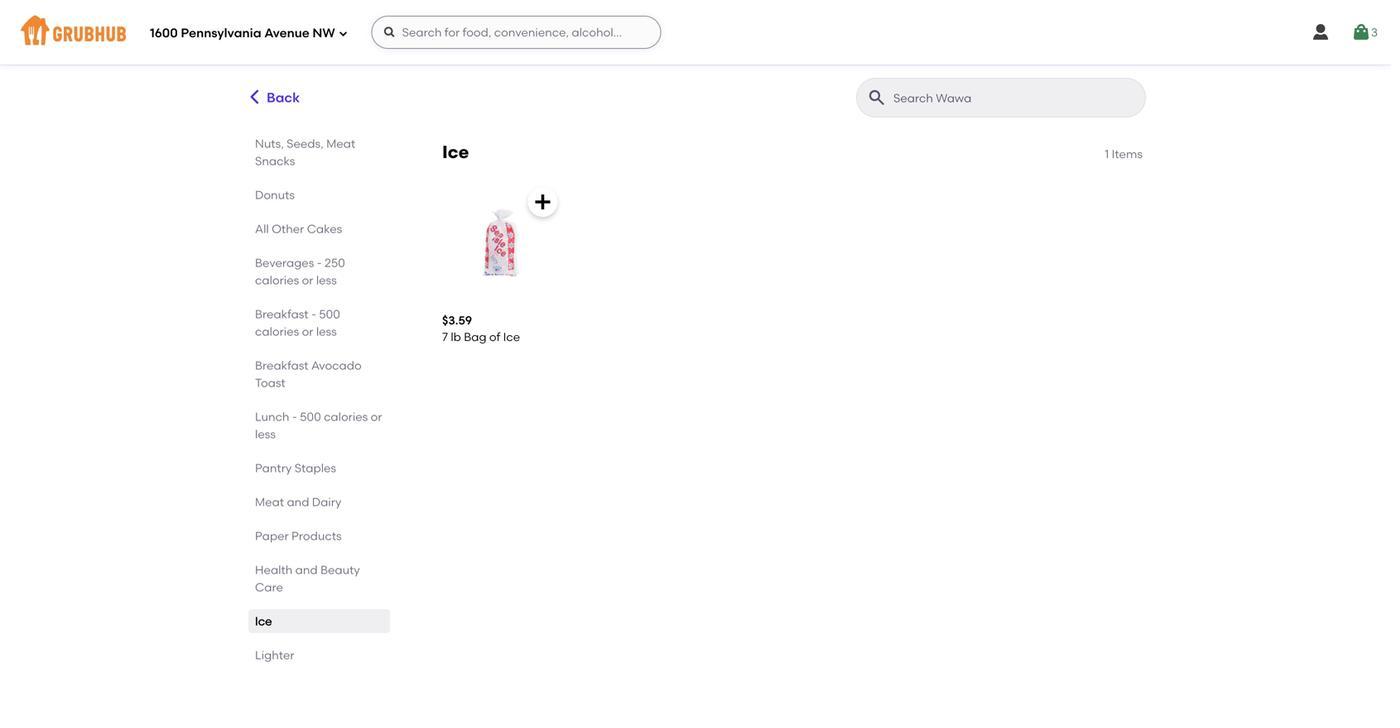 Task type: vqa. For each thing, say whether or not it's contained in the screenshot.
LIGHTER
yes



Task type: locate. For each thing, give the bounding box(es) containing it.
less inside beverages - 250 calories or less
[[316, 273, 337, 287]]

0 vertical spatial or
[[302, 273, 313, 287]]

1 vertical spatial 500
[[300, 410, 321, 424]]

500 inside breakfast - 500 calories or less
[[319, 307, 340, 321]]

toast
[[255, 376, 285, 390]]

or inside beverages - 250 calories or less
[[302, 273, 313, 287]]

2 horizontal spatial -
[[317, 256, 322, 270]]

and left dairy
[[287, 495, 309, 509]]

nw
[[313, 26, 335, 41]]

or up breakfast avocado toast
[[302, 325, 313, 339]]

- left 250
[[317, 256, 322, 270]]

or
[[302, 273, 313, 287], [302, 325, 313, 339], [371, 410, 382, 424]]

meat and dairy
[[255, 495, 342, 509]]

less
[[316, 273, 337, 287], [316, 325, 337, 339], [255, 427, 276, 441]]

cakes
[[307, 222, 342, 236]]

back
[[267, 90, 300, 106]]

1 vertical spatial breakfast
[[255, 359, 309, 373]]

calories inside lunch - 500 calories or less
[[324, 410, 368, 424]]

breakfast for breakfast - 500 calories or less
[[255, 307, 309, 321]]

and
[[287, 495, 309, 509], [295, 563, 318, 577]]

0 vertical spatial and
[[287, 495, 309, 509]]

2 vertical spatial -
[[292, 410, 297, 424]]

ice
[[442, 142, 469, 163], [503, 330, 520, 344], [255, 615, 272, 629]]

calories for beverages - 250 calories or less
[[255, 273, 299, 287]]

calories inside beverages - 250 calories or less
[[255, 273, 299, 287]]

7
[[442, 330, 448, 344]]

nuts, seeds, meat snacks
[[255, 137, 355, 168]]

1 horizontal spatial -
[[311, 307, 316, 321]]

1 vertical spatial -
[[311, 307, 316, 321]]

paper products tab
[[255, 528, 383, 545]]

and for meat
[[287, 495, 309, 509]]

staples
[[295, 461, 336, 475]]

1 items
[[1105, 147, 1143, 161]]

2 vertical spatial or
[[371, 410, 382, 424]]

breakfast down beverages - 250 calories or less
[[255, 307, 309, 321]]

2 breakfast from the top
[[255, 359, 309, 373]]

1
[[1105, 147, 1109, 161]]

less down lunch
[[255, 427, 276, 441]]

- inside beverages - 250 calories or less
[[317, 256, 322, 270]]

1 vertical spatial less
[[316, 325, 337, 339]]

and inside meat and dairy tab
[[287, 495, 309, 509]]

calories
[[255, 273, 299, 287], [255, 325, 299, 339], [324, 410, 368, 424]]

250
[[325, 256, 345, 270]]

breakfast avocado toast
[[255, 359, 362, 390]]

2 vertical spatial less
[[255, 427, 276, 441]]

breakfast inside breakfast avocado toast
[[255, 359, 309, 373]]

meat up paper
[[255, 495, 284, 509]]

1600 pennsylvania avenue nw
[[150, 26, 335, 41]]

3 button
[[1352, 17, 1378, 47]]

meat right seeds, at the top left of page
[[326, 137, 355, 151]]

0 horizontal spatial svg image
[[533, 192, 553, 212]]

less down 250
[[316, 273, 337, 287]]

caret left icon image
[[246, 88, 263, 106]]

2 vertical spatial ice
[[255, 615, 272, 629]]

calories down breakfast avocado toast tab
[[324, 410, 368, 424]]

lunch
[[255, 410, 289, 424]]

- inside lunch - 500 calories or less
[[292, 410, 297, 424]]

meat inside 'nuts, seeds, meat snacks'
[[326, 137, 355, 151]]

0 vertical spatial less
[[316, 273, 337, 287]]

svg image
[[383, 26, 396, 39], [338, 29, 348, 39]]

less inside breakfast - 500 calories or less
[[316, 325, 337, 339]]

$3.59 7 lb bag of ice
[[442, 314, 520, 344]]

all other cakes
[[255, 222, 342, 236]]

and right "health" at bottom
[[295, 563, 318, 577]]

snacks
[[255, 154, 295, 168]]

svg image inside 3 button
[[1352, 22, 1371, 42]]

avocado
[[311, 359, 362, 373]]

back button
[[245, 78, 301, 118]]

or inside lunch - 500 calories or less
[[371, 410, 382, 424]]

health and beauty care
[[255, 563, 360, 595]]

0 horizontal spatial ice
[[255, 615, 272, 629]]

less inside lunch - 500 calories or less
[[255, 427, 276, 441]]

nuts, seeds, meat snacks tab
[[255, 135, 383, 170]]

or inside breakfast - 500 calories or less
[[302, 325, 313, 339]]

- down "beverages - 250 calories or less" tab at left top
[[311, 307, 316, 321]]

- right lunch
[[292, 410, 297, 424]]

calories inside breakfast - 500 calories or less
[[255, 325, 299, 339]]

and inside health and beauty care
[[295, 563, 318, 577]]

calories down beverages
[[255, 273, 299, 287]]

0 horizontal spatial meat
[[255, 495, 284, 509]]

0 vertical spatial meat
[[326, 137, 355, 151]]

or for lunch - 500 calories or less
[[371, 410, 382, 424]]

health
[[255, 563, 293, 577]]

of
[[489, 330, 501, 344]]

all other cakes tab
[[255, 220, 383, 238]]

0 vertical spatial 500
[[319, 307, 340, 321]]

0 vertical spatial -
[[317, 256, 322, 270]]

2 horizontal spatial ice
[[503, 330, 520, 344]]

500 inside lunch - 500 calories or less
[[300, 410, 321, 424]]

500 down "beverages - 250 calories or less" tab at left top
[[319, 307, 340, 321]]

1 horizontal spatial meat
[[326, 137, 355, 151]]

paper
[[255, 529, 289, 543]]

1 vertical spatial or
[[302, 325, 313, 339]]

1 vertical spatial calories
[[255, 325, 299, 339]]

or for beverages - 250 calories or less
[[302, 273, 313, 287]]

1 vertical spatial ice
[[503, 330, 520, 344]]

products
[[292, 529, 342, 543]]

Search Wawa search field
[[892, 90, 1140, 106]]

Search for food, convenience, alcohol... search field
[[372, 16, 661, 49]]

0 vertical spatial calories
[[255, 273, 299, 287]]

500 right lunch
[[300, 410, 321, 424]]

breakfast for breakfast avocado toast
[[255, 359, 309, 373]]

0 vertical spatial breakfast
[[255, 307, 309, 321]]

0 horizontal spatial -
[[292, 410, 297, 424]]

avenue
[[264, 26, 310, 41]]

paper products
[[255, 529, 342, 543]]

0 vertical spatial ice
[[442, 142, 469, 163]]

lunch - 500 calories or less tab
[[255, 408, 383, 443]]

1 horizontal spatial ice
[[442, 142, 469, 163]]

3
[[1371, 25, 1378, 39]]

less up avocado
[[316, 325, 337, 339]]

-
[[317, 256, 322, 270], [311, 307, 316, 321], [292, 410, 297, 424]]

500
[[319, 307, 340, 321], [300, 410, 321, 424]]

or down breakfast avocado toast tab
[[371, 410, 382, 424]]

breakfast inside breakfast - 500 calories or less
[[255, 307, 309, 321]]

- for breakfast
[[311, 307, 316, 321]]

or down beverages
[[302, 273, 313, 287]]

meat
[[326, 137, 355, 151], [255, 495, 284, 509]]

1 horizontal spatial svg image
[[1311, 22, 1331, 42]]

calories for breakfast - 500 calories or less
[[255, 325, 299, 339]]

breakfast up toast
[[255, 359, 309, 373]]

2 horizontal spatial svg image
[[1352, 22, 1371, 42]]

svg image
[[1311, 22, 1331, 42], [1352, 22, 1371, 42], [533, 192, 553, 212]]

1 breakfast from the top
[[255, 307, 309, 321]]

nuts,
[[255, 137, 284, 151]]

- inside breakfast - 500 calories or less
[[311, 307, 316, 321]]

breakfast
[[255, 307, 309, 321], [255, 359, 309, 373]]

beverages - 250 calories or less
[[255, 256, 345, 287]]

calories up toast
[[255, 325, 299, 339]]

2 vertical spatial calories
[[324, 410, 368, 424]]

beverages - 250 calories or less tab
[[255, 254, 383, 289]]

1 vertical spatial and
[[295, 563, 318, 577]]

less for beverages - 250 calories or less
[[316, 273, 337, 287]]



Task type: describe. For each thing, give the bounding box(es) containing it.
main navigation navigation
[[0, 0, 1391, 65]]

ice inside ice tab
[[255, 615, 272, 629]]

donuts
[[255, 188, 295, 202]]

or for breakfast - 500 calories or less
[[302, 325, 313, 339]]

all
[[255, 222, 269, 236]]

beverages
[[255, 256, 314, 270]]

less for breakfast - 500 calories or less
[[316, 325, 337, 339]]

1 vertical spatial meat
[[255, 495, 284, 509]]

dairy
[[312, 495, 342, 509]]

breakfast - 500 calories or less
[[255, 307, 340, 339]]

seeds,
[[287, 137, 324, 151]]

calories for lunch - 500 calories or less
[[324, 410, 368, 424]]

500 for breakfast
[[319, 307, 340, 321]]

ice inside $3.59 7 lb bag of ice
[[503, 330, 520, 344]]

less for lunch - 500 calories or less
[[255, 427, 276, 441]]

pantry staples tab
[[255, 460, 383, 477]]

breakfast - 500 calories or less tab
[[255, 306, 383, 340]]

beauty
[[321, 563, 360, 577]]

and for health
[[295, 563, 318, 577]]

1 horizontal spatial svg image
[[383, 26, 396, 39]]

bag
[[464, 330, 487, 344]]

500 for lunch
[[300, 410, 321, 424]]

magnifying glass icon image
[[867, 88, 887, 108]]

1600
[[150, 26, 178, 41]]

- for beverages
[[317, 256, 322, 270]]

donuts tab
[[255, 186, 383, 204]]

pennsylvania
[[181, 26, 261, 41]]

- for lunch
[[292, 410, 297, 424]]

pantry
[[255, 461, 292, 475]]

meat and dairy tab
[[255, 494, 383, 511]]

care
[[255, 581, 283, 595]]

0 horizontal spatial svg image
[[338, 29, 348, 39]]

lb
[[451, 330, 461, 344]]

lighter
[[255, 648, 295, 663]]

7 lb bag of ice image
[[442, 181, 565, 303]]

ice tab
[[255, 613, 383, 630]]

items
[[1112, 147, 1143, 161]]

breakfast avocado toast tab
[[255, 357, 383, 392]]

other
[[272, 222, 304, 236]]

health and beauty care tab
[[255, 562, 383, 596]]

$3.59
[[442, 314, 472, 328]]

lunch - 500 calories or less
[[255, 410, 382, 441]]

pantry staples
[[255, 461, 336, 475]]

lighter tab
[[255, 647, 383, 664]]



